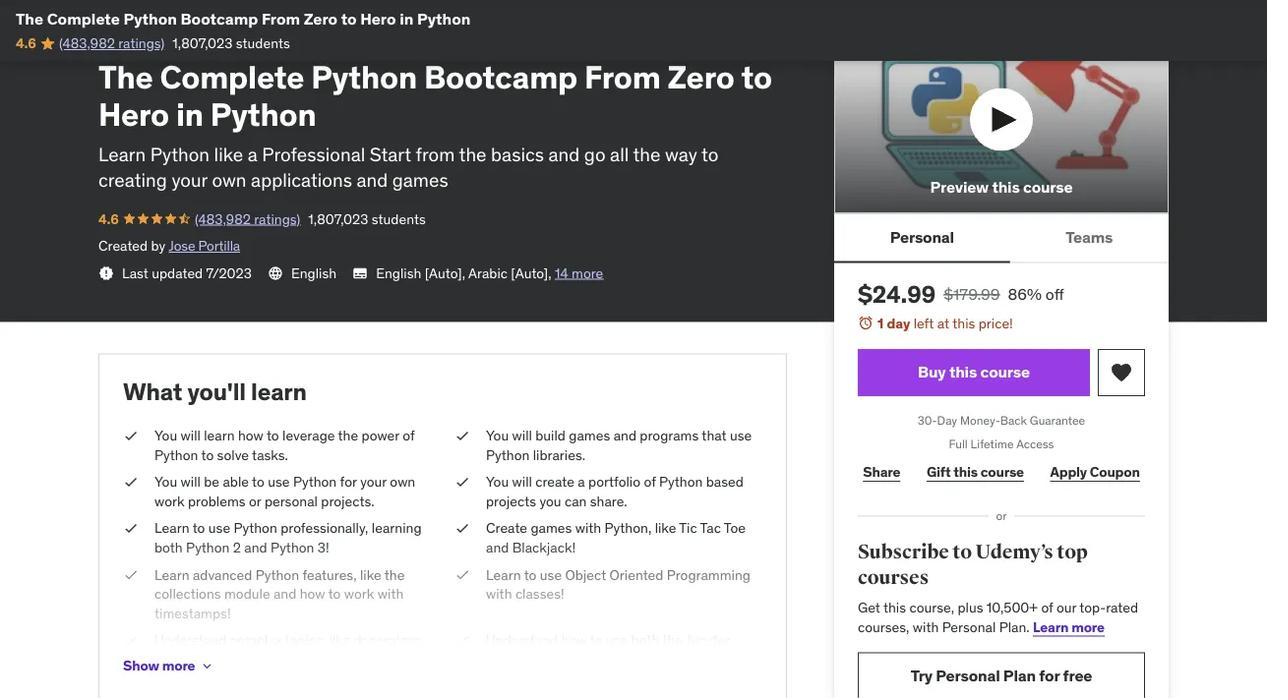 Task type: vqa. For each thing, say whether or not it's contained in the screenshot.
"Affiliate" link
no



Task type: describe. For each thing, give the bounding box(es) containing it.
in for the complete python bootcamp from zero to hero in python learn python like a professional  start from the basics and go all the way to creating your own applications and games
[[176, 95, 204, 134]]

for inside you will be able to use python for your own work problems or personal projects.
[[340, 473, 357, 491]]

how inside 'you will learn how to leverage the power of python to solve tasks.'
[[238, 427, 263, 445]]

can
[[565, 492, 587, 510]]

with inside learn advanced python features, like the collections module and how to work with timestamps!
[[378, 585, 404, 603]]

1 vertical spatial (483,982
[[195, 210, 251, 228]]

you for you will learn how to leverage the power of python to solve tasks.
[[154, 427, 177, 445]]

applications
[[251, 168, 352, 192]]

1 horizontal spatial more
[[572, 264, 603, 282]]

in for the complete python bootcamp from zero to hero in python
[[400, 8, 413, 29]]

0 horizontal spatial 1,807,023
[[172, 34, 233, 52]]

python inside 'you will learn how to leverage the power of python to solve tasks.'
[[154, 446, 198, 464]]

with inside create games with python, like tic tac toe and blackjack!
[[575, 520, 601, 537]]

plus
[[958, 599, 983, 617]]

portilla
[[198, 237, 240, 255]]

basics
[[491, 142, 544, 166]]

xsmall image for understand how to use both the jupyter notebook and create .py files
[[454, 631, 470, 651]]

oriented
[[610, 566, 663, 584]]

collections
[[154, 585, 221, 603]]

gift this course
[[927, 463, 1024, 481]]

the for the complete python bootcamp from zero to hero in python learn python like a professional  start from the basics and go all the way to creating your own applications and games
[[98, 57, 153, 96]]

start
[[370, 142, 411, 166]]

3!
[[318, 539, 329, 557]]

day
[[887, 315, 910, 332]]

a inside the complete python bootcamp from zero to hero in python learn python like a professional  start from the basics and go all the way to creating your own applications and games
[[248, 142, 258, 166]]

with inside learn to use object oriented programming with classes!
[[486, 585, 512, 603]]

try personal plan for free link
[[858, 653, 1145, 698]]

buy
[[918, 362, 946, 382]]

share.
[[590, 492, 627, 510]]

to inside learn to use object oriented programming with classes!
[[524, 566, 537, 584]]

timestamps!
[[154, 605, 231, 622]]

xsmall image for create games with python, like tic tac toe and blackjack!
[[454, 519, 470, 538]]

show more button
[[123, 647, 215, 686]]

created by jose portilla
[[98, 237, 240, 255]]

your inside the complete python bootcamp from zero to hero in python learn python like a professional  start from the basics and go all the way to creating your own applications and games
[[172, 168, 207, 192]]

preview this course button
[[834, 26, 1169, 214]]

last updated 7/2023
[[122, 264, 252, 282]]

xsmall image for understand complex topics, like decorators.
[[123, 631, 139, 651]]

go
[[584, 142, 606, 166]]

own inside the complete python bootcamp from zero to hero in python learn python like a professional  start from the basics and go all the way to creating your own applications and games
[[212, 168, 246, 192]]

bootcamp for the complete python bootcamp from zero to hero in python learn python like a professional  start from the basics and go all the way to creating your own applications and games
[[424, 57, 578, 96]]

left
[[914, 315, 934, 332]]

1 horizontal spatial for
[[1039, 666, 1060, 686]]

programming languages link
[[208, 22, 368, 46]]

86%
[[1008, 284, 1042, 304]]

this for get
[[883, 599, 906, 617]]

try personal plan for free
[[911, 666, 1092, 686]]

course,
[[909, 599, 954, 617]]

games inside you will build games and programs that use python libraries.
[[569, 427, 610, 445]]

understand complex topics, like decorators.
[[154, 632, 424, 649]]

udemy's
[[975, 541, 1053, 565]]

$179.99
[[944, 284, 1000, 304]]

free
[[1063, 666, 1092, 686]]

files
[[640, 651, 665, 669]]

1 day left at this price!
[[877, 315, 1013, 332]]

and inside create games with python, like tic tac toe and blackjack!
[[486, 539, 509, 557]]

1 vertical spatial 1,807,023 students
[[308, 210, 426, 228]]

xsmall image for learn advanced python features, like the collections module and how to work with timestamps!
[[123, 566, 139, 585]]

xsmall image for you
[[454, 473, 470, 492]]

and inside the understand how to use both the jupyter notebook and create .py files
[[550, 651, 573, 669]]

use inside the understand how to use both the jupyter notebook and create .py files
[[606, 632, 628, 649]]

try
[[911, 666, 933, 686]]

with inside get this course, plus 10,500+ of our top-rated courses, with personal plan.
[[913, 618, 939, 636]]

of inside 'you will learn how to leverage the power of python to solve tasks.'
[[403, 427, 415, 445]]

create
[[486, 520, 527, 537]]

python inside you will be able to use python for your own work problems or personal projects.
[[293, 473, 337, 491]]

hero for the complete python bootcamp from zero to hero in python learn python like a professional  start from the basics and go all the way to creating your own applications and games
[[98, 95, 169, 134]]

both inside the understand how to use both the jupyter notebook and create .py files
[[631, 632, 659, 649]]

full
[[949, 437, 968, 452]]

learn for with
[[486, 566, 521, 584]]

what
[[123, 377, 182, 407]]

subscribe
[[858, 541, 949, 565]]

14 more button
[[555, 264, 603, 283]]

programming languages
[[208, 25, 368, 42]]

xsmall image for you will be able to use python for your own work problems or personal projects.
[[123, 473, 139, 492]]

30-
[[918, 413, 937, 428]]

apply coupon
[[1050, 463, 1140, 481]]

share
[[863, 463, 900, 481]]

apply
[[1050, 463, 1087, 481]]

you will create a portfolio of python based projects you can share.
[[486, 473, 744, 510]]

teams button
[[1010, 214, 1169, 261]]

share button
[[858, 453, 906, 492]]

games inside the complete python bootcamp from zero to hero in python learn python like a professional  start from the basics and go all the way to creating your own applications and games
[[392, 168, 448, 192]]

development
[[98, 25, 184, 42]]

tasks.
[[252, 446, 288, 464]]

hero for the complete python bootcamp from zero to hero in python
[[360, 8, 396, 29]]

14
[[555, 264, 568, 282]]

the for the complete python bootcamp from zero to hero in python
[[16, 8, 43, 29]]

[auto]
[[511, 264, 548, 282]]

teams
[[1066, 227, 1113, 247]]

learn for you'll
[[251, 377, 307, 407]]

courses,
[[858, 618, 909, 636]]

gift
[[927, 463, 951, 481]]

you will learn how to leverage the power of python to solve tasks.
[[154, 427, 415, 464]]

professionally,
[[281, 520, 368, 537]]

a inside you will create a portfolio of python based projects you can share.
[[578, 473, 585, 491]]

preview
[[930, 177, 989, 197]]

course for preview this course
[[1023, 177, 1073, 197]]

like inside the complete python bootcamp from zero to hero in python learn python like a professional  start from the basics and go all the way to creating your own applications and games
[[214, 142, 243, 166]]

will for create
[[512, 473, 532, 491]]

programming inside learn to use object oriented programming with classes!
[[667, 566, 751, 584]]

or inside you will be able to use python for your own work problems or personal projects.
[[249, 492, 261, 510]]

english [auto], arabic [auto] , 14 more
[[376, 264, 603, 282]]

get
[[858, 599, 880, 617]]

add to wishlist image
[[1110, 361, 1133, 384]]

games inside create games with python, like tic tac toe and blackjack!
[[531, 520, 572, 537]]

courses
[[858, 566, 929, 590]]

you for you will build games and programs that use python libraries.
[[486, 427, 509, 445]]

1 horizontal spatial 1,807,023
[[308, 210, 368, 228]]

access
[[1016, 437, 1054, 452]]

way
[[665, 142, 697, 166]]

and inside learn to use python professionally, learning both python 2 and python 3!
[[244, 539, 267, 557]]

use inside you will build games and programs that use python libraries.
[[730, 427, 752, 445]]

toe
[[724, 520, 746, 537]]

last
[[122, 264, 148, 282]]

leverage
[[282, 427, 335, 445]]

build
[[535, 427, 566, 445]]

show more
[[123, 657, 195, 675]]

like right the topics,
[[329, 632, 351, 649]]

tab list containing personal
[[834, 214, 1169, 263]]

1 horizontal spatial or
[[996, 509, 1007, 524]]

this for buy
[[949, 362, 977, 382]]

python inside you will build games and programs that use python libraries.
[[486, 446, 530, 464]]

of for you
[[644, 473, 656, 491]]

lifetime
[[971, 437, 1014, 452]]

xsmall image for learn
[[123, 519, 139, 538]]

learn to use python professionally, learning both python 2 and python 3!
[[154, 520, 422, 557]]

how inside the understand how to use both the jupyter notebook and create .py files
[[562, 632, 587, 649]]

preview this course
[[930, 177, 1073, 197]]

our
[[1056, 599, 1076, 617]]

you for you will create a portfolio of python based projects you can share.
[[486, 473, 509, 491]]

the inside learn advanced python features, like the collections module and how to work with timestamps!
[[384, 566, 405, 584]]

will for be
[[181, 473, 201, 491]]

how inside learn advanced python features, like the collections module and how to work with timestamps!
[[300, 585, 325, 603]]

learn for will
[[204, 427, 235, 445]]

create inside you will create a portfolio of python based projects you can share.
[[535, 473, 574, 491]]

jose
[[169, 237, 195, 255]]

you'll
[[187, 377, 246, 407]]

power
[[362, 427, 399, 445]]

at
[[937, 315, 949, 332]]

the complete python bootcamp from zero to hero in python learn python like a professional  start from the basics and go all the way to creating your own applications and games
[[98, 57, 772, 192]]

by
[[151, 237, 165, 255]]

python link
[[392, 22, 438, 46]]

you
[[539, 492, 561, 510]]

able
[[223, 473, 249, 491]]

this right at
[[952, 315, 975, 332]]



Task type: locate. For each thing, give the bounding box(es) containing it.
more inside button
[[162, 657, 195, 675]]

the right from
[[459, 142, 486, 166]]

will inside 'you will learn how to leverage the power of python to solve tasks.'
[[181, 427, 201, 445]]

and left programs
[[613, 427, 636, 445]]

your up projects.
[[360, 473, 387, 491]]

complete for the complete python bootcamp from zero to hero in python
[[47, 8, 120, 29]]

more for learn more
[[1071, 618, 1105, 636]]

jupyter
[[686, 632, 730, 649]]

bootcamp for the complete python bootcamp from zero to hero in python
[[180, 8, 258, 29]]

own up portilla
[[212, 168, 246, 192]]

create up "you"
[[535, 473, 574, 491]]

course
[[1023, 177, 1073, 197], [980, 362, 1030, 382], [981, 463, 1024, 481]]

create inside the understand how to use both the jupyter notebook and create .py files
[[576, 651, 615, 669]]

course inside "button"
[[980, 362, 1030, 382]]

1 horizontal spatial ratings)
[[254, 210, 300, 228]]

with left classes!
[[486, 585, 512, 603]]

1 horizontal spatial programming
[[667, 566, 751, 584]]

tic
[[679, 520, 697, 537]]

the down "learning"
[[384, 566, 405, 584]]

tab list
[[834, 214, 1169, 263]]

.py
[[619, 651, 637, 669]]

0 horizontal spatial (483,982 ratings)
[[59, 34, 165, 52]]

creating
[[98, 168, 167, 192]]

for
[[340, 473, 357, 491], [1039, 666, 1060, 686]]

0 horizontal spatial the
[[16, 8, 43, 29]]

will up projects
[[512, 473, 532, 491]]

0 vertical spatial hero
[[360, 8, 396, 29]]

1 horizontal spatial the
[[98, 57, 153, 96]]

will left build
[[512, 427, 532, 445]]

apply coupon button
[[1045, 453, 1145, 492]]

(483,982 ratings)
[[59, 34, 165, 52], [195, 210, 300, 228]]

the
[[459, 142, 486, 166], [633, 142, 661, 166], [338, 427, 358, 445], [384, 566, 405, 584], [662, 632, 683, 649]]

more for show more
[[162, 657, 195, 675]]

work down features,
[[344, 585, 374, 603]]

1 vertical spatial in
[[176, 95, 204, 134]]

learn inside learn advanced python features, like the collections module and how to work with timestamps!
[[154, 566, 189, 584]]

or left personal
[[249, 492, 261, 510]]

more down top-
[[1071, 618, 1105, 636]]

games up blackjack!
[[531, 520, 572, 537]]

this up courses,
[[883, 599, 906, 617]]

personal inside get this course, plus 10,500+ of our top-rated courses, with personal plan.
[[942, 618, 996, 636]]

xsmall image for learn to use object oriented programming with classes!
[[454, 566, 470, 585]]

[auto], arabic
[[425, 264, 508, 282]]

1 vertical spatial learn
[[204, 427, 235, 445]]

with up "decorators."
[[378, 585, 404, 603]]

english right the "course language" icon
[[291, 264, 337, 282]]

0 horizontal spatial hero
[[98, 95, 169, 134]]

xsmall image for you will learn how to leverage the power of python to solve tasks.
[[123, 426, 139, 446]]

games
[[392, 168, 448, 192], [569, 427, 610, 445], [531, 520, 572, 537]]

0 vertical spatial create
[[535, 473, 574, 491]]

learn up creating
[[98, 142, 146, 166]]

personal right try
[[936, 666, 1000, 686]]

0 horizontal spatial 4.6
[[16, 34, 36, 52]]

personal down preview
[[890, 227, 954, 247]]

0 horizontal spatial from
[[262, 8, 300, 29]]

(483,982
[[59, 34, 115, 52], [195, 210, 251, 228]]

and right module
[[273, 585, 296, 603]]

you will build games and programs that use python libraries.
[[486, 427, 752, 464]]

2 vertical spatial more
[[162, 657, 195, 675]]

created
[[98, 237, 148, 255]]

create left .py
[[576, 651, 615, 669]]

1 vertical spatial both
[[631, 632, 659, 649]]

0 vertical spatial for
[[340, 473, 357, 491]]

course for gift this course
[[981, 463, 1024, 481]]

0 vertical spatial both
[[154, 539, 183, 557]]

1 horizontal spatial zero
[[667, 57, 735, 96]]

7/2023
[[206, 264, 252, 282]]

will for learn
[[181, 427, 201, 445]]

in right the languages on the left of the page
[[400, 8, 413, 29]]

understand down timestamps!
[[154, 632, 227, 649]]

games down from
[[392, 168, 448, 192]]

of inside get this course, plus 10,500+ of our top-rated courses, with personal plan.
[[1041, 599, 1053, 617]]

english for english
[[291, 264, 337, 282]]

1 vertical spatial a
[[578, 473, 585, 491]]

1 vertical spatial work
[[344, 585, 374, 603]]

jose portilla link
[[169, 237, 240, 255]]

both
[[154, 539, 183, 557], [631, 632, 659, 649]]

the right 'all'
[[633, 142, 661, 166]]

of right power
[[403, 427, 415, 445]]

more
[[572, 264, 603, 282], [1071, 618, 1105, 636], [162, 657, 195, 675]]

1 vertical spatial students
[[372, 210, 426, 228]]

professional
[[262, 142, 365, 166]]

0 vertical spatial zero
[[304, 8, 338, 29]]

0 vertical spatial the
[[16, 8, 43, 29]]

and right "2"
[[244, 539, 267, 557]]

and left go
[[548, 142, 580, 166]]

2 vertical spatial how
[[562, 632, 587, 649]]

0 vertical spatial 1,807,023
[[172, 34, 233, 52]]

understand for understand complex topics, like decorators.
[[154, 632, 227, 649]]

xsmall image
[[123, 426, 139, 446], [454, 426, 470, 446], [123, 473, 139, 492], [454, 519, 470, 538], [123, 566, 139, 585], [454, 566, 470, 585], [123, 631, 139, 651], [454, 631, 470, 651], [199, 658, 215, 674]]

1 vertical spatial your
[[360, 473, 387, 491]]

of right the portfolio
[[644, 473, 656, 491]]

python inside learn advanced python features, like the collections module and how to work with timestamps!
[[255, 566, 299, 584]]

like left "tic"
[[655, 520, 676, 537]]

1 horizontal spatial of
[[644, 473, 656, 491]]

module
[[224, 585, 270, 603]]

xsmall image for last
[[98, 266, 114, 281]]

2 vertical spatial of
[[1041, 599, 1053, 617]]

0 horizontal spatial both
[[154, 539, 183, 557]]

course up teams
[[1023, 177, 1073, 197]]

students down 'the complete python bootcamp from zero to hero in python'
[[236, 34, 290, 52]]

1 horizontal spatial bootcamp
[[424, 57, 578, 96]]

the left power
[[338, 427, 358, 445]]

learn up "solve"
[[204, 427, 235, 445]]

and down start
[[357, 168, 388, 192]]

learn more link
[[1033, 618, 1105, 636]]

understand for understand how to use both the jupyter notebook and create .py files
[[486, 632, 558, 649]]

1
[[877, 315, 884, 332]]

0 vertical spatial (483,982
[[59, 34, 115, 52]]

0 vertical spatial how
[[238, 427, 263, 445]]

programs
[[640, 427, 699, 445]]

0 horizontal spatial for
[[340, 473, 357, 491]]

and right notebook
[[550, 651, 573, 669]]

a up applications
[[248, 142, 258, 166]]

features,
[[302, 566, 357, 584]]

0 vertical spatial your
[[172, 168, 207, 192]]

0 horizontal spatial more
[[162, 657, 195, 675]]

1 vertical spatial course
[[980, 362, 1030, 382]]

of left our
[[1041, 599, 1053, 617]]

learn
[[98, 142, 146, 166], [154, 520, 189, 537], [154, 566, 189, 584], [486, 566, 521, 584], [1033, 618, 1069, 636]]

and down the create
[[486, 539, 509, 557]]

from for the complete python bootcamp from zero to hero in python
[[262, 8, 300, 29]]

0 horizontal spatial own
[[212, 168, 246, 192]]

2 horizontal spatial more
[[1071, 618, 1105, 636]]

the inside the complete python bootcamp from zero to hero in python learn python like a professional  start from the basics and go all the way to creating your own applications and games
[[98, 57, 153, 96]]

work inside you will be able to use python for your own work problems or personal projects.
[[154, 492, 185, 510]]

you for you will be able to use python for your own work problems or personal projects.
[[154, 473, 177, 491]]

price!
[[979, 315, 1013, 332]]

1 horizontal spatial your
[[360, 473, 387, 491]]

you inside 'you will learn how to leverage the power of python to solve tasks.'
[[154, 427, 177, 445]]

this for gift
[[954, 463, 978, 481]]

object
[[565, 566, 606, 584]]

1 understand from the left
[[154, 632, 227, 649]]

1,807,023 down applications
[[308, 210, 368, 228]]

0 horizontal spatial in
[[176, 95, 204, 134]]

the
[[16, 8, 43, 29], [98, 57, 153, 96]]

will inside you will create a portfolio of python based projects you can share.
[[512, 473, 532, 491]]

this inside button
[[992, 177, 1020, 197]]

based
[[706, 473, 744, 491]]

this right preview
[[992, 177, 1020, 197]]

will inside you will build games and programs that use python libraries.
[[512, 427, 532, 445]]

with
[[575, 520, 601, 537], [378, 585, 404, 603], [486, 585, 512, 603], [913, 618, 939, 636]]

you inside you will be able to use python for your own work problems or personal projects.
[[154, 473, 177, 491]]

1,807,023 down 'the complete python bootcamp from zero to hero in python'
[[172, 34, 233, 52]]

learn for collections
[[154, 566, 189, 584]]

and inside learn advanced python features, like the collections module and how to work with timestamps!
[[273, 585, 296, 603]]

and
[[548, 142, 580, 166], [357, 168, 388, 192], [613, 427, 636, 445], [244, 539, 267, 557], [486, 539, 509, 557], [273, 585, 296, 603], [550, 651, 573, 669]]

course inside button
[[1023, 177, 1073, 197]]

games up libraries.
[[569, 427, 610, 445]]

more right 14
[[572, 264, 603, 282]]

0 vertical spatial complete
[[47, 8, 120, 29]]

you left be
[[154, 473, 177, 491]]

to inside you will be able to use python for your own work problems or personal projects.
[[252, 473, 264, 491]]

use up personal
[[268, 473, 290, 491]]

will down what you'll learn
[[181, 427, 201, 445]]

work inside learn advanced python features, like the collections module and how to work with timestamps!
[[344, 585, 374, 603]]

personal button
[[834, 214, 1010, 261]]

1 horizontal spatial 4.6
[[98, 210, 119, 228]]

1 horizontal spatial english
[[376, 264, 421, 282]]

1 vertical spatial own
[[390, 473, 415, 491]]

from
[[416, 142, 455, 166]]

,
[[548, 264, 551, 282]]

you down what
[[154, 427, 177, 445]]

learn inside 'you will learn how to leverage the power of python to solve tasks.'
[[204, 427, 235, 445]]

learn for both
[[154, 520, 189, 537]]

you inside you will create a portfolio of python based projects you can share.
[[486, 473, 509, 491]]

for left free
[[1039, 666, 1060, 686]]

plan
[[1003, 666, 1036, 686]]

your inside you will be able to use python for your own work problems or personal projects.
[[360, 473, 387, 491]]

1 horizontal spatial how
[[300, 585, 325, 603]]

you
[[154, 427, 177, 445], [486, 427, 509, 445], [154, 473, 177, 491], [486, 473, 509, 491]]

create games with python, like tic tac toe and blackjack!
[[486, 520, 746, 557]]

the inside the understand how to use both the jupyter notebook and create .py files
[[662, 632, 683, 649]]

problems
[[188, 492, 246, 510]]

xsmall image
[[188, 27, 204, 42], [372, 27, 388, 42], [98, 266, 114, 281], [454, 473, 470, 492], [123, 519, 139, 538]]

1 horizontal spatial hero
[[360, 8, 396, 29]]

0 vertical spatial programming
[[208, 25, 296, 42]]

zero up way
[[667, 57, 735, 96]]

0 vertical spatial work
[[154, 492, 185, 510]]

0 vertical spatial (483,982 ratings)
[[59, 34, 165, 52]]

1,807,023 students up closed captions icon
[[308, 210, 426, 228]]

0 vertical spatial personal
[[890, 227, 954, 247]]

0 vertical spatial course
[[1023, 177, 1073, 197]]

more right show
[[162, 657, 195, 675]]

a up can
[[578, 473, 585, 491]]

your
[[172, 168, 207, 192], [360, 473, 387, 491]]

1 horizontal spatial create
[[576, 651, 615, 669]]

personal
[[890, 227, 954, 247], [942, 618, 996, 636], [936, 666, 1000, 686]]

work left problems
[[154, 492, 185, 510]]

show
[[123, 657, 159, 675]]

learn down our
[[1033, 618, 1069, 636]]

the up files
[[662, 632, 683, 649]]

learn up leverage
[[251, 377, 307, 407]]

languages
[[299, 25, 368, 42]]

0 horizontal spatial a
[[248, 142, 258, 166]]

0 horizontal spatial english
[[291, 264, 337, 282]]

learn inside learn to use object oriented programming with classes!
[[486, 566, 521, 584]]

this inside get this course, plus 10,500+ of our top-rated courses, with personal plan.
[[883, 599, 906, 617]]

off
[[1046, 284, 1064, 304]]

learning
[[372, 520, 422, 537]]

this right buy on the right bottom of page
[[949, 362, 977, 382]]

both up collections
[[154, 539, 183, 557]]

in inside the complete python bootcamp from zero to hero in python learn python like a professional  start from the basics and go all the way to creating your own applications and games
[[176, 95, 204, 134]]

and inside you will build games and programs that use python libraries.
[[613, 427, 636, 445]]

like
[[214, 142, 243, 166], [655, 520, 676, 537], [360, 566, 381, 584], [329, 632, 351, 649]]

learn more
[[1033, 618, 1105, 636]]

from inside the complete python bootcamp from zero to hero in python learn python like a professional  start from the basics and go all the way to creating your own applications and games
[[584, 57, 661, 96]]

0 vertical spatial own
[[212, 168, 246, 192]]

programming left the languages on the left of the page
[[208, 25, 296, 42]]

libraries.
[[533, 446, 585, 464]]

use inside you will be able to use python for your own work problems or personal projects.
[[268, 473, 290, 491]]

tac
[[700, 520, 721, 537]]

personal down plus
[[942, 618, 996, 636]]

1 vertical spatial for
[[1039, 666, 1060, 686]]

use right that
[[730, 427, 752, 445]]

learn down problems
[[154, 520, 189, 537]]

1 vertical spatial personal
[[942, 618, 996, 636]]

the complete python bootcamp from zero to hero in python
[[16, 8, 471, 29]]

xsmall image for you will build games and programs that use python libraries.
[[454, 426, 470, 446]]

alarm image
[[858, 315, 874, 331]]

0 horizontal spatial understand
[[154, 632, 227, 649]]

complete inside the complete python bootcamp from zero to hero in python learn python like a professional  start from the basics and go all the way to creating your own applications and games
[[160, 57, 304, 96]]

2 english from the left
[[376, 264, 421, 282]]

0 vertical spatial games
[[392, 168, 448, 192]]

understand inside the understand how to use both the jupyter notebook and create .py files
[[486, 632, 558, 649]]

course up back
[[980, 362, 1030, 382]]

0 vertical spatial a
[[248, 142, 258, 166]]

to inside learn advanced python features, like the collections module and how to work with timestamps!
[[328, 585, 341, 603]]

0 vertical spatial learn
[[251, 377, 307, 407]]

will left be
[[181, 473, 201, 491]]

1 vertical spatial 4.6
[[98, 210, 119, 228]]

decorators.
[[354, 632, 424, 649]]

2 horizontal spatial how
[[562, 632, 587, 649]]

1 horizontal spatial a
[[578, 473, 585, 491]]

0 horizontal spatial bootcamp
[[180, 8, 258, 29]]

30-day money-back guarantee full lifetime access
[[918, 413, 1085, 452]]

1 horizontal spatial learn
[[251, 377, 307, 407]]

complex
[[230, 632, 282, 649]]

0 horizontal spatial of
[[403, 427, 415, 445]]

with down course,
[[913, 618, 939, 636]]

both inside learn to use python professionally, learning both python 2 and python 3!
[[154, 539, 183, 557]]

english right closed captions icon
[[376, 264, 421, 282]]

use down problems
[[208, 520, 230, 537]]

learn up classes!
[[486, 566, 521, 584]]

like inside create games with python, like tic tac toe and blackjack!
[[655, 520, 676, 537]]

0 vertical spatial more
[[572, 264, 603, 282]]

understand up notebook
[[486, 632, 558, 649]]

of for get
[[1041, 599, 1053, 617]]

work
[[154, 492, 185, 510], [344, 585, 374, 603]]

2 understand from the left
[[486, 632, 558, 649]]

1 horizontal spatial in
[[400, 8, 413, 29]]

own up "learning"
[[390, 473, 415, 491]]

0 horizontal spatial ratings)
[[118, 34, 165, 52]]

1 vertical spatial of
[[644, 473, 656, 491]]

0 vertical spatial 1,807,023 students
[[172, 34, 290, 52]]

all
[[610, 142, 629, 166]]

$24.99 $179.99 86% off
[[858, 280, 1064, 309]]

your right creating
[[172, 168, 207, 192]]

you left build
[[486, 427, 509, 445]]

to inside learn to use python professionally, learning both python 2 and python 3!
[[192, 520, 205, 537]]

of inside you will create a portfolio of python based projects you can share.
[[644, 473, 656, 491]]

will inside you will be able to use python for your own work problems or personal projects.
[[181, 473, 201, 491]]

how up "solve"
[[238, 427, 263, 445]]

course for buy this course
[[980, 362, 1030, 382]]

this inside "button"
[[949, 362, 977, 382]]

students down start
[[372, 210, 426, 228]]

learn inside the complete python bootcamp from zero to hero in python learn python like a professional  start from the basics and go all the way to creating your own applications and games
[[98, 142, 146, 166]]

programming down tac
[[667, 566, 751, 584]]

0 vertical spatial students
[[236, 34, 290, 52]]

closed captions image
[[352, 265, 368, 281]]

1 vertical spatial programming
[[667, 566, 751, 584]]

0 vertical spatial from
[[262, 8, 300, 29]]

use up classes!
[[540, 566, 562, 584]]

this right gift
[[954, 463, 978, 481]]

zero inside the complete python bootcamp from zero to hero in python learn python like a professional  start from the basics and go all the way to creating your own applications and games
[[667, 57, 735, 96]]

1 vertical spatial create
[[576, 651, 615, 669]]

development link
[[98, 22, 184, 46]]

2 vertical spatial personal
[[936, 666, 1000, 686]]

you up projects
[[486, 473, 509, 491]]

how down classes!
[[562, 632, 587, 649]]

1 horizontal spatial students
[[372, 210, 426, 228]]

portfolio
[[588, 473, 640, 491]]

course down lifetime
[[981, 463, 1024, 481]]

personal inside button
[[890, 227, 954, 247]]

complete for the complete python bootcamp from zero to hero in python learn python like a professional  start from the basics and go all the way to creating your own applications and games
[[160, 57, 304, 96]]

get this course, plus 10,500+ of our top-rated courses, with personal plan.
[[858, 599, 1138, 636]]

blackjack!
[[512, 539, 576, 557]]

1 vertical spatial hero
[[98, 95, 169, 134]]

1 vertical spatial complete
[[160, 57, 304, 96]]

1 horizontal spatial work
[[344, 585, 374, 603]]

0 horizontal spatial learn
[[204, 427, 235, 445]]

0 horizontal spatial your
[[172, 168, 207, 192]]

top
[[1057, 541, 1088, 565]]

this for preview
[[992, 177, 1020, 197]]

or up the udemy's
[[996, 509, 1007, 524]]

own inside you will be able to use python for your own work problems or personal projects.
[[390, 473, 415, 491]]

will for build
[[512, 427, 532, 445]]

for up projects.
[[340, 473, 357, 491]]

personal
[[265, 492, 318, 510]]

zero
[[304, 8, 338, 29], [667, 57, 735, 96]]

zero left python link
[[304, 8, 338, 29]]

top-
[[1080, 599, 1106, 617]]

python inside you will create a portfolio of python based projects you can share.
[[659, 473, 703, 491]]

1 vertical spatial bootcamp
[[424, 57, 578, 96]]

understand
[[154, 632, 227, 649], [486, 632, 558, 649]]

1 horizontal spatial (483,982 ratings)
[[195, 210, 300, 228]]

learn inside learn to use python professionally, learning both python 2 and python 3!
[[154, 520, 189, 537]]

learn up collections
[[154, 566, 189, 584]]

day
[[937, 413, 957, 428]]

1 horizontal spatial (483,982
[[195, 210, 251, 228]]

1 vertical spatial more
[[1071, 618, 1105, 636]]

zero for the complete python bootcamp from zero to hero in python
[[304, 8, 338, 29]]

like left professional
[[214, 142, 243, 166]]

the inside 'you will learn how to leverage the power of python to solve tasks.'
[[338, 427, 358, 445]]

1 english from the left
[[291, 264, 337, 282]]

english for english [auto], arabic [auto] , 14 more
[[376, 264, 421, 282]]

to inside the understand how to use both the jupyter notebook and create .py files
[[590, 632, 603, 649]]

like inside learn advanced python features, like the collections module and how to work with timestamps!
[[360, 566, 381, 584]]

with down can
[[575, 520, 601, 537]]

course language image
[[268, 266, 283, 281]]

hero inside the complete python bootcamp from zero to hero in python learn python like a professional  start from the basics and go all the way to creating your own applications and games
[[98, 95, 169, 134]]

0 horizontal spatial how
[[238, 427, 263, 445]]

guarantee
[[1030, 413, 1085, 428]]

1 horizontal spatial own
[[390, 473, 415, 491]]

0 horizontal spatial work
[[154, 492, 185, 510]]

from for the complete python bootcamp from zero to hero in python learn python like a professional  start from the basics and go all the way to creating your own applications and games
[[584, 57, 661, 96]]

0 vertical spatial 4.6
[[16, 34, 36, 52]]

bootcamp inside the complete python bootcamp from zero to hero in python learn python like a professional  start from the basics and go all the way to creating your own applications and games
[[424, 57, 578, 96]]

xsmall image inside show more button
[[199, 658, 215, 674]]

hero
[[360, 8, 396, 29], [98, 95, 169, 134]]

like right features,
[[360, 566, 381, 584]]

updated
[[152, 264, 203, 282]]

money-
[[960, 413, 1000, 428]]

how down features,
[[300, 585, 325, 603]]

1 horizontal spatial from
[[584, 57, 661, 96]]

use inside learn to use python professionally, learning both python 2 and python 3!
[[208, 520, 230, 537]]

0 horizontal spatial or
[[249, 492, 261, 510]]

both up files
[[631, 632, 659, 649]]

topics,
[[285, 632, 326, 649]]

in down development link on the top left of page
[[176, 95, 204, 134]]

use up .py
[[606, 632, 628, 649]]

1,807,023 students down 'the complete python bootcamp from zero to hero in python'
[[172, 34, 290, 52]]

zero for the complete python bootcamp from zero to hero in python learn python like a professional  start from the basics and go all the way to creating your own applications and games
[[667, 57, 735, 96]]

0 horizontal spatial students
[[236, 34, 290, 52]]

0 vertical spatial ratings)
[[118, 34, 165, 52]]

1 horizontal spatial understand
[[486, 632, 558, 649]]

gift this course link
[[921, 453, 1029, 492]]

you inside you will build games and programs that use python libraries.
[[486, 427, 509, 445]]

use inside learn to use object oriented programming with classes!
[[540, 566, 562, 584]]

advanced
[[193, 566, 252, 584]]

0 vertical spatial of
[[403, 427, 415, 445]]

to inside subscribe to udemy's top courses
[[953, 541, 972, 565]]

solve
[[217, 446, 249, 464]]



